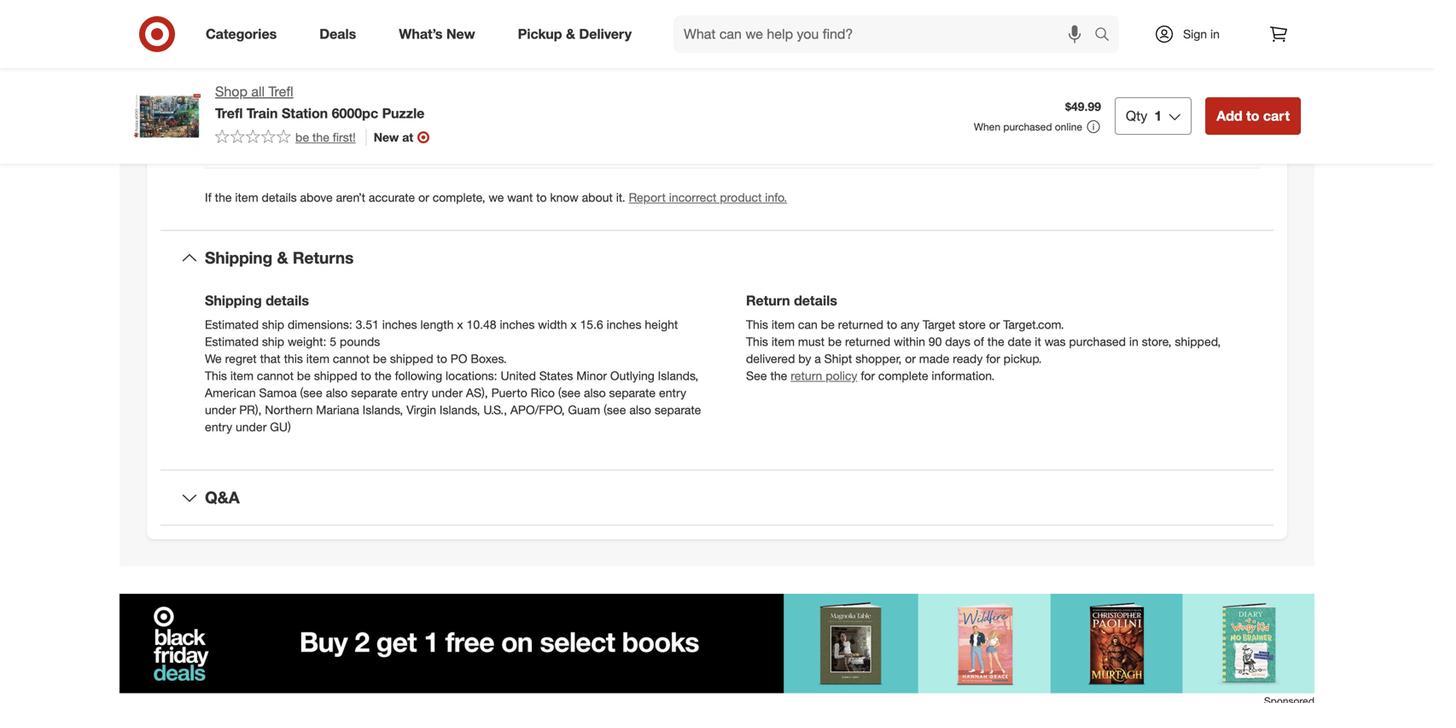 Task type: locate. For each thing, give the bounding box(es) containing it.
1 vertical spatial cannot
[[257, 368, 294, 383]]

1 vertical spatial shipping
[[205, 292, 262, 309]]

width
[[538, 317, 567, 332]]

to left 'po'
[[437, 351, 447, 366]]

cannot
[[333, 351, 370, 366], [257, 368, 294, 383]]

in left store,
[[1129, 334, 1139, 349]]

1 vertical spatial ship
[[262, 334, 284, 349]]

inches right 3.51
[[382, 317, 417, 332]]

0 vertical spatial shipped
[[390, 351, 433, 366]]

cannot up this item cannot be shipped to the following locations:
[[333, 351, 370, 366]]

all
[[251, 83, 265, 100]]

ready
[[953, 351, 983, 366]]

inches right 15.6
[[607, 317, 642, 332]]

5900511650044
[[237, 30, 324, 45]]

shipping up regret
[[205, 292, 262, 309]]

also down minor
[[584, 385, 606, 400]]

15.6
[[580, 317, 603, 332]]

1 vertical spatial new
[[374, 130, 399, 145]]

item
[[235, 190, 258, 205], [772, 317, 795, 332], [772, 334, 795, 349], [306, 351, 330, 366], [230, 368, 254, 383]]

0 vertical spatial estimated
[[205, 317, 259, 332]]

in right the sign at the top right of the page
[[1211, 26, 1220, 41]]

:
[[231, 30, 234, 45], [240, 134, 243, 149]]

this
[[746, 317, 768, 332], [746, 334, 768, 349], [205, 368, 227, 383]]

if the item details above aren't accurate or complete, we want to know about it. report incorrect product info.
[[205, 190, 787, 205]]

0 horizontal spatial inches
[[382, 317, 417, 332]]

3 inches from the left
[[607, 317, 642, 332]]

entry down 'american'
[[205, 420, 232, 434]]

sign in
[[1183, 26, 1220, 41]]

this down return
[[746, 317, 768, 332]]

shipping & returns button
[[161, 231, 1274, 285]]

1 horizontal spatial trefl
[[269, 83, 293, 100]]

1 horizontal spatial in
[[1211, 26, 1220, 41]]

above
[[300, 190, 333, 205]]

be inside shipping details estimated ship dimensions: 3.51 inches length x 10.48 inches width x 15.6 inches height estimated ship weight: 5 pounds we regret that this item cannot be shipped to po boxes.
[[373, 351, 387, 366]]

islands, down as),
[[440, 402, 480, 417]]

see
[[746, 368, 767, 383]]

pr),
[[239, 402, 262, 417]]

shipping down if
[[205, 248, 273, 268]]

0 horizontal spatial in
[[1129, 334, 1139, 349]]

islands, left virgin
[[363, 402, 403, 417]]

under down 'american'
[[205, 402, 236, 417]]

90
[[929, 334, 942, 349]]

trefl down "shop"
[[215, 105, 243, 122]]

details inside return details this item can be returned to any target store or target.com. this item must be returned within 90 days of the date it was purchased in store, shipped, delivered by a shipt shopper, or made ready for pickup. see the return policy for complete information.
[[794, 292, 837, 309]]

item down weight: in the top of the page
[[306, 351, 330, 366]]

entry
[[401, 385, 428, 400], [659, 385, 686, 400], [205, 420, 232, 434]]

cannot up samoa
[[257, 368, 294, 383]]

report incorrect product info. button
[[629, 189, 787, 206]]

0 vertical spatial ship
[[262, 317, 284, 332]]

inches left width
[[500, 317, 535, 332]]

shipping for shipping & returns
[[205, 248, 273, 268]]

if
[[205, 190, 212, 205]]

0 horizontal spatial or
[[418, 190, 429, 205]]

1 horizontal spatial :
[[240, 134, 243, 149]]

info.
[[765, 190, 787, 205]]

: left 5900511650044 on the top left of page
[[231, 30, 234, 45]]

1 horizontal spatial &
[[566, 26, 575, 42]]

shipped,
[[1175, 334, 1221, 349]]

item
[[205, 82, 230, 97]]

0 horizontal spatial purchased
[[1003, 120, 1052, 133]]

entry down height
[[659, 385, 686, 400]]

0 vertical spatial under
[[432, 385, 463, 400]]

puerto
[[491, 385, 527, 400]]

2 horizontal spatial entry
[[659, 385, 686, 400]]

1 horizontal spatial cannot
[[333, 351, 370, 366]]

delivery
[[579, 26, 632, 42]]

states
[[539, 368, 573, 383]]

: left imported
[[240, 134, 243, 149]]

1 shipping from the top
[[205, 248, 273, 268]]

0 horizontal spatial x
[[457, 317, 463, 332]]

1 horizontal spatial inches
[[500, 317, 535, 332]]

also
[[326, 385, 348, 400], [584, 385, 606, 400], [629, 402, 651, 417]]

target
[[923, 317, 956, 332]]

& left the returns
[[277, 248, 288, 268]]

2 horizontal spatial islands,
[[658, 368, 699, 383]]

shipped
[[390, 351, 433, 366], [314, 368, 357, 383]]

purchased right the when
[[1003, 120, 1052, 133]]

virgin
[[406, 402, 436, 417]]

be the first! link
[[215, 129, 356, 146]]

trefl right all
[[269, 83, 293, 100]]

sign
[[1183, 26, 1207, 41]]

1 horizontal spatial entry
[[401, 385, 428, 400]]

this up delivered
[[746, 334, 768, 349]]

for right ready
[[986, 351, 1000, 366]]

1 horizontal spatial purchased
[[1069, 334, 1126, 349]]

1 vertical spatial under
[[205, 402, 236, 417]]

or right 'accurate'
[[418, 190, 429, 205]]

2 estimated from the top
[[205, 334, 259, 349]]

northern
[[265, 402, 313, 417]]

to inside return details this item can be returned to any target store or target.com. this item must be returned within 90 days of the date it was purchased in store, shipped, delivered by a shipt shopper, or made ready for pickup. see the return policy for complete information.
[[887, 317, 897, 332]]

0 vertical spatial &
[[566, 26, 575, 42]]

1 vertical spatial in
[[1129, 334, 1139, 349]]

1 horizontal spatial or
[[905, 351, 916, 366]]

2 horizontal spatial (see
[[604, 402, 626, 417]]

0 vertical spatial :
[[231, 30, 234, 45]]

1 horizontal spatial for
[[986, 351, 1000, 366]]

can
[[798, 317, 818, 332]]

this down we
[[205, 368, 227, 383]]

under down the locations:
[[432, 385, 463, 400]]

& for shipping
[[277, 248, 288, 268]]

american
[[205, 385, 256, 400]]

ship
[[262, 317, 284, 332], [262, 334, 284, 349]]

return
[[791, 368, 822, 383]]

also up the mariana
[[326, 385, 348, 400]]

shipped up the following
[[390, 351, 433, 366]]

(see up northern
[[300, 385, 323, 400]]

1 vertical spatial or
[[989, 317, 1000, 332]]

also down outlying
[[629, 402, 651, 417]]

under down pr),
[[236, 420, 267, 434]]

0 horizontal spatial cannot
[[257, 368, 294, 383]]

new left at
[[374, 130, 399, 145]]

shopper,
[[856, 351, 902, 366]]

2 horizontal spatial also
[[629, 402, 651, 417]]

1 vertical spatial purchased
[[1069, 334, 1126, 349]]

first!
[[333, 130, 356, 145]]

of
[[974, 334, 984, 349]]

in inside sign in link
[[1211, 26, 1220, 41]]

(see down states
[[558, 385, 581, 400]]

the
[[312, 130, 329, 145], [215, 190, 232, 205], [988, 334, 1005, 349], [375, 368, 392, 383], [770, 368, 787, 383]]

0 horizontal spatial &
[[277, 248, 288, 268]]

& right pickup
[[566, 26, 575, 42]]

region
[[120, 594, 1315, 703]]

1 horizontal spatial new
[[446, 26, 475, 42]]

0 vertical spatial cannot
[[333, 351, 370, 366]]

shipt
[[824, 351, 852, 366]]

or down within at the right top of page
[[905, 351, 916, 366]]

a
[[815, 351, 821, 366]]

new right the 'what's'
[[446, 26, 475, 42]]

in inside return details this item can be returned to any target store or target.com. this item must be returned within 90 days of the date it was purchased in store, shipped, delivered by a shipt shopper, or made ready for pickup. see the return policy for complete information.
[[1129, 334, 1139, 349]]

shipping for shipping details estimated ship dimensions: 3.51 inches length x 10.48 inches width x 15.6 inches height estimated ship weight: 5 pounds we regret that this item cannot be shipped to po boxes.
[[205, 292, 262, 309]]

0 horizontal spatial trefl
[[215, 105, 243, 122]]

1 vertical spatial :
[[240, 134, 243, 149]]

3.51
[[356, 317, 379, 332]]

1 horizontal spatial shipped
[[390, 351, 433, 366]]

1 vertical spatial shipped
[[314, 368, 357, 383]]

as),
[[466, 385, 488, 400]]

categories
[[206, 26, 277, 42]]

upc : 5900511650044
[[205, 30, 324, 45]]

to right add
[[1246, 108, 1260, 124]]

1
[[1155, 108, 1162, 124]]

q&a button
[[161, 471, 1274, 525]]

0 vertical spatial trefl
[[269, 83, 293, 100]]

x left 15.6
[[571, 317, 577, 332]]

1 vertical spatial &
[[277, 248, 288, 268]]

0 vertical spatial this
[[746, 317, 768, 332]]

product
[[720, 190, 762, 205]]

2 vertical spatial under
[[236, 420, 267, 434]]

1 horizontal spatial x
[[571, 317, 577, 332]]

shipping inside dropdown button
[[205, 248, 273, 268]]

it.
[[616, 190, 626, 205]]

details for return
[[794, 292, 837, 309]]

0 horizontal spatial (see
[[300, 385, 323, 400]]

the left first!
[[312, 130, 329, 145]]

details left above
[[262, 190, 297, 205]]

0 horizontal spatial for
[[861, 368, 875, 383]]

1 vertical spatial estimated
[[205, 334, 259, 349]]

0 vertical spatial shipping
[[205, 248, 273, 268]]

complete,
[[433, 190, 485, 205]]

be
[[295, 130, 309, 145], [821, 317, 835, 332], [828, 334, 842, 349], [373, 351, 387, 366], [297, 368, 311, 383]]

0 vertical spatial in
[[1211, 26, 1220, 41]]

shipping inside shipping details estimated ship dimensions: 3.51 inches length x 10.48 inches width x 15.6 inches height estimated ship weight: 5 pounds we regret that this item cannot be shipped to po boxes.
[[205, 292, 262, 309]]

be right can
[[821, 317, 835, 332]]

or right store
[[989, 317, 1000, 332]]

details up can
[[794, 292, 837, 309]]

purchased
[[1003, 120, 1052, 133], [1069, 334, 1126, 349]]

& inside dropdown button
[[277, 248, 288, 268]]

this item cannot be shipped to the following locations:
[[205, 368, 497, 383]]

1 inches from the left
[[382, 317, 417, 332]]

5
[[330, 334, 336, 349]]

2 horizontal spatial inches
[[607, 317, 642, 332]]

details up dimensions: at the top of page
[[266, 292, 309, 309]]

shipping
[[205, 248, 273, 268], [205, 292, 262, 309]]

shipped up the mariana
[[314, 368, 357, 383]]

&
[[566, 26, 575, 42], [277, 248, 288, 268]]

inches
[[382, 317, 417, 332], [500, 317, 535, 332], [607, 317, 642, 332]]

it
[[1035, 334, 1041, 349]]

(see right the guam on the bottom
[[604, 402, 626, 417]]

entry down the following
[[401, 385, 428, 400]]

for down shopper,
[[861, 368, 875, 383]]

2 vertical spatial or
[[905, 351, 916, 366]]

& for pickup
[[566, 26, 575, 42]]

purchased right was
[[1069, 334, 1126, 349]]

accurate
[[369, 190, 415, 205]]

2 shipping from the top
[[205, 292, 262, 309]]

the down delivered
[[770, 368, 787, 383]]

details inside shipping details estimated ship dimensions: 3.51 inches length x 10.48 inches width x 15.6 inches height estimated ship weight: 5 pounds we regret that this item cannot be shipped to po boxes.
[[266, 292, 309, 309]]

apo/fpo,
[[510, 402, 565, 417]]

be down "pounds" on the top of page
[[373, 351, 387, 366]]

under
[[432, 385, 463, 400], [205, 402, 236, 417], [236, 420, 267, 434]]

0 horizontal spatial :
[[231, 30, 234, 45]]

u.s.,
[[483, 402, 507, 417]]

new at
[[374, 130, 413, 145]]

x left 10.48
[[457, 317, 463, 332]]

0 vertical spatial purchased
[[1003, 120, 1052, 133]]

islands, right outlying
[[658, 368, 699, 383]]

1 vertical spatial returned
[[845, 334, 891, 349]]

to left any
[[887, 317, 897, 332]]

0 vertical spatial new
[[446, 26, 475, 42]]

details for shipping
[[266, 292, 309, 309]]



Task type: vqa. For each thing, say whether or not it's contained in the screenshot.
thru
no



Task type: describe. For each thing, give the bounding box(es) containing it.
0 vertical spatial returned
[[838, 317, 884, 332]]

0 vertical spatial or
[[418, 190, 429, 205]]

be down station
[[295, 130, 309, 145]]

1 horizontal spatial (see
[[558, 385, 581, 400]]

length
[[421, 317, 454, 332]]

1 estimated from the top
[[205, 317, 259, 332]]

days
[[945, 334, 971, 349]]

what's new
[[399, 26, 475, 42]]

to inside button
[[1246, 108, 1260, 124]]

image of trefl train station 6000pc puzzle image
[[133, 82, 201, 150]]

0 vertical spatial for
[[986, 351, 1000, 366]]

mariana
[[316, 402, 359, 417]]

advertisement region
[[120, 594, 1315, 694]]

within
[[894, 334, 925, 349]]

by
[[799, 351, 811, 366]]

any
[[901, 317, 920, 332]]

: for upc
[[231, 30, 234, 45]]

height
[[645, 317, 678, 332]]

united states minor outlying islands, american samoa (see also separate entry under as), puerto rico (see also separate entry under pr), northern mariana islands, virgin islands, u.s., apo/fpo, guam (see also separate entry under gu)
[[205, 368, 701, 434]]

item down regret
[[230, 368, 254, 383]]

1 vertical spatial trefl
[[215, 105, 243, 122]]

shop
[[215, 83, 248, 100]]

weight:
[[288, 334, 326, 349]]

target.com.
[[1003, 317, 1064, 332]]

to inside shipping details estimated ship dimensions: 3.51 inches length x 10.48 inches width x 15.6 inches height estimated ship weight: 5 pounds we regret that this item cannot be shipped to po boxes.
[[437, 351, 447, 366]]

rico
[[531, 385, 555, 400]]

locations:
[[446, 368, 497, 383]]

imported
[[246, 134, 296, 149]]

store
[[959, 317, 986, 332]]

policy
[[826, 368, 858, 383]]

at
[[402, 130, 413, 145]]

categories link
[[191, 15, 298, 53]]

to down "pounds" on the top of page
[[361, 368, 371, 383]]

2 horizontal spatial or
[[989, 317, 1000, 332]]

be up shipt
[[828, 334, 842, 349]]

0 horizontal spatial shipped
[[314, 368, 357, 383]]

2 vertical spatial this
[[205, 368, 227, 383]]

incorrect
[[669, 190, 717, 205]]

station
[[282, 105, 328, 122]]

item left can
[[772, 317, 795, 332]]

outlying
[[610, 368, 655, 383]]

know
[[550, 190, 579, 205]]

0 horizontal spatial entry
[[205, 420, 232, 434]]

information.
[[932, 368, 995, 383]]

be the first!
[[295, 130, 356, 145]]

shipped inside shipping details estimated ship dimensions: 3.51 inches length x 10.48 inches width x 15.6 inches height estimated ship weight: 5 pounds we regret that this item cannot be shipped to po boxes.
[[390, 351, 433, 366]]

item up delivered
[[772, 334, 795, 349]]

(dpci)
[[282, 82, 319, 97]]

the left the following
[[375, 368, 392, 383]]

store,
[[1142, 334, 1172, 349]]

pickup & delivery
[[518, 26, 632, 42]]

the right of
[[988, 334, 1005, 349]]

item inside shipping details estimated ship dimensions: 3.51 inches length x 10.48 inches width x 15.6 inches height estimated ship weight: 5 pounds we regret that this item cannot be shipped to po boxes.
[[306, 351, 330, 366]]

to right want
[[536, 190, 547, 205]]

samoa
[[259, 385, 297, 400]]

cart
[[1263, 108, 1290, 124]]

2 x from the left
[[571, 317, 577, 332]]

$49.99
[[1066, 99, 1101, 114]]

0 horizontal spatial islands,
[[363, 402, 403, 417]]

sign in link
[[1140, 15, 1246, 53]]

deals link
[[305, 15, 378, 53]]

6000pc
[[332, 105, 378, 122]]

when
[[974, 120, 1001, 133]]

return policy link
[[791, 368, 858, 383]]

return details this item can be returned to any target store or target.com. this item must be returned within 90 days of the date it was purchased in store, shipped, delivered by a shipt shopper, or made ready for pickup. see the return policy for complete information.
[[746, 292, 1221, 383]]

minor
[[577, 368, 607, 383]]

2 ship from the top
[[262, 334, 284, 349]]

pickup & delivery link
[[503, 15, 653, 53]]

regret
[[225, 351, 257, 366]]

report
[[629, 190, 666, 205]]

1 x from the left
[[457, 317, 463, 332]]

that
[[260, 351, 281, 366]]

pickup
[[518, 26, 562, 42]]

we
[[205, 351, 222, 366]]

qty
[[1126, 108, 1148, 124]]

add
[[1217, 108, 1243, 124]]

guam
[[568, 402, 600, 417]]

q&a
[[205, 488, 240, 508]]

what's
[[399, 26, 443, 42]]

origin : imported
[[205, 134, 296, 149]]

gu)
[[270, 420, 291, 434]]

shipping & returns
[[205, 248, 354, 268]]

following
[[395, 368, 442, 383]]

1 vertical spatial this
[[746, 334, 768, 349]]

: for origin
[[240, 134, 243, 149]]

item number (dpci)
[[205, 82, 319, 97]]

What can we help you find? suggestions appear below search field
[[674, 15, 1099, 53]]

10.48
[[467, 317, 497, 332]]

1 horizontal spatial islands,
[[440, 402, 480, 417]]

train
[[247, 105, 278, 122]]

0 horizontal spatial also
[[326, 385, 348, 400]]

we
[[489, 190, 504, 205]]

0 horizontal spatial new
[[374, 130, 399, 145]]

made
[[919, 351, 950, 366]]

complete
[[878, 368, 928, 383]]

shop all trefl trefl train station 6000pc puzzle
[[215, 83, 425, 122]]

be down this
[[297, 368, 311, 383]]

po
[[451, 351, 467, 366]]

item right if
[[235, 190, 258, 205]]

was
[[1045, 334, 1066, 349]]

delivered
[[746, 351, 795, 366]]

united
[[501, 368, 536, 383]]

pounds
[[340, 334, 380, 349]]

shipping details estimated ship dimensions: 3.51 inches length x 10.48 inches width x 15.6 inches height estimated ship weight: 5 pounds we regret that this item cannot be shipped to po boxes.
[[205, 292, 678, 366]]

must
[[798, 334, 825, 349]]

search button
[[1087, 15, 1128, 56]]

2 inches from the left
[[500, 317, 535, 332]]

returns
[[293, 248, 354, 268]]

return
[[746, 292, 790, 309]]

1 vertical spatial for
[[861, 368, 875, 383]]

the right if
[[215, 190, 232, 205]]

cannot inside shipping details estimated ship dimensions: 3.51 inches length x 10.48 inches width x 15.6 inches height estimated ship weight: 5 pounds we regret that this item cannot be shipped to po boxes.
[[333, 351, 370, 366]]

1 horizontal spatial also
[[584, 385, 606, 400]]

what's new link
[[384, 15, 497, 53]]

purchased inside return details this item can be returned to any target store or target.com. this item must be returned within 90 days of the date it was purchased in store, shipped, delivered by a shipt shopper, or made ready for pickup. see the return policy for complete information.
[[1069, 334, 1126, 349]]

1 ship from the top
[[262, 317, 284, 332]]

boxes.
[[471, 351, 507, 366]]

dimensions:
[[288, 317, 352, 332]]

want
[[507, 190, 533, 205]]

when purchased online
[[974, 120, 1082, 133]]



